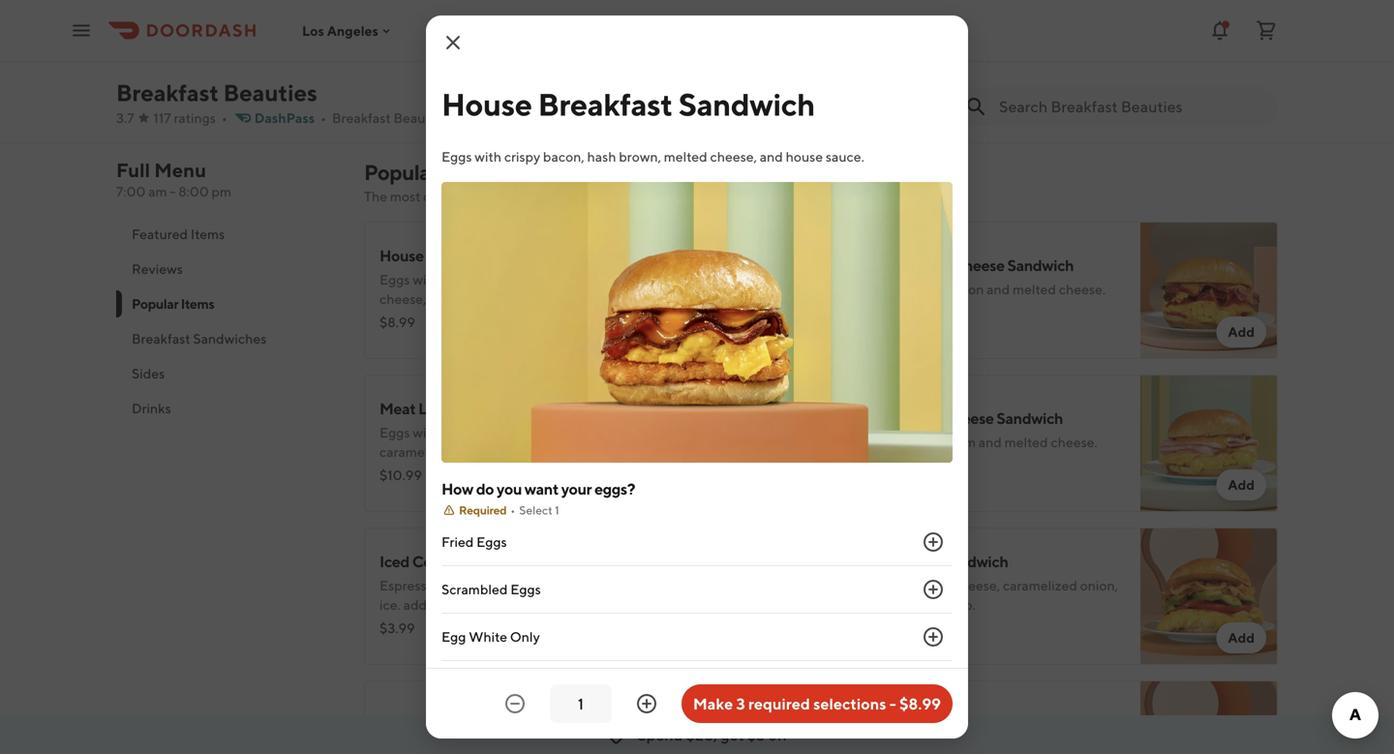 Task type: describe. For each thing, give the bounding box(es) containing it.
cheese. inside breakfast burger fried egg with beef burger, caramelized onions and melted cheese.
[[960, 750, 1007, 755]]

cheese, inside cali breakfast sandwich eggs with melted cheese, caramelized onion, tomato, and avocado.
[[954, 578, 1001, 594]]

items for popular items the most commonly ordered items and dishes from this store
[[441, 160, 494, 185]]

with inside house breakfast sandwich dialog
[[475, 149, 502, 165]]

1
[[555, 504, 560, 517]]

required
[[749, 695, 811, 713]]

egg for ham,
[[884, 409, 911, 428]]

2 vertical spatial cheese
[[502, 715, 554, 734]]

mi
[[491, 110, 506, 126]]

eggs inside meat lovers breakfast burger eggs with beef burger, crispy bacon, caramelized onions, melted cheese, and hash brown.
[[380, 425, 410, 441]]

with inside bacon, egg and cheese sandwich eggs with crispy bacon and melted cheese. $7.99
[[878, 281, 905, 297]]

cheese, inside house breakfast sandwich dialog
[[711, 149, 758, 165]]

beauties for breakfast beauties
[[223, 79, 318, 107]]

cheese. for bacon, egg and cheese sandwich
[[1059, 281, 1106, 297]]

add button for bacon, egg and cheese sandwich
[[1217, 317, 1267, 348]]

scrambled eggs
[[442, 582, 541, 598]]

this
[[678, 188, 700, 204]]

required
[[459, 504, 507, 517]]

add button for house breakfast sandwich
[[752, 317, 802, 348]]

how do you want your eggs?
[[442, 480, 636, 498]]

burger inside breakfast burger fried egg with beef burger, caramelized onions and melted cheese.
[[913, 706, 960, 724]]

melted inside bacon, egg and cheese sandwich eggs with crispy bacon and melted cheese. $7.99
[[1013, 281, 1057, 297]]

1 horizontal spatial t
[[776, 9, 785, 28]]

• inside how do you want your eggs? group
[[511, 504, 516, 517]]

onions,
[[457, 444, 501, 460]]

popular items the most commonly ordered items and dishes from this store
[[364, 160, 734, 204]]

and inside breakfast burger fried egg with beef burger, caramelized onions and melted cheese.
[[888, 750, 911, 755]]

scrambled
[[442, 582, 508, 598]]

flavoring.
[[380, 617, 437, 633]]

popular for popular items
[[132, 296, 178, 312]]

4/7/22
[[457, 46, 494, 60]]

breakfast inside 'button'
[[132, 331, 190, 347]]

0 horizontal spatial t
[[695, 8, 705, 29]]

caramelized for cali
[[1003, 578, 1078, 594]]

and inside meat lovers breakfast burger eggs with beef burger, crispy bacon, caramelized onions, melted cheese, and hash brown.
[[600, 444, 623, 460]]

open menu image
[[70, 19, 93, 42]]

fried inside breakfast burger fried egg with beef burger, caramelized onions and melted cheese.
[[845, 731, 877, 747]]

add button for ham, egg and cheese sandwich
[[1217, 470, 1267, 501]]

espresso
[[380, 578, 435, 594]]

8:00
[[178, 184, 209, 200]]

dashpass •
[[255, 110, 326, 126]]

ashley w
[[420, 9, 486, 28]]

breakfast sandwiches
[[132, 331, 267, 347]]

meat lovers breakfast burger image
[[676, 375, 814, 512]]

egg inside group
[[442, 629, 466, 645]]

only
[[510, 629, 540, 645]]

melted inside breakfast burger fried egg with beef burger, caramelized onions and melted cheese.
[[914, 750, 958, 755]]

with inside ham, egg and cheese sandwich eggs with savory ham and melted cheese. $7.99
[[878, 434, 905, 450]]

and inside the "house breakfast sandwich eggs with crispy bacon, hash brown, melted cheese, and house sauce. $8.99"
[[429, 291, 453, 307]]

caramelized for breakfast
[[1012, 731, 1087, 747]]

Item Search search field
[[1000, 96, 1263, 117]]

a
[[388, 8, 401, 29]]

7:00
[[116, 184, 146, 200]]

coffee,
[[507, 578, 550, 594]]

sausage, egg and cheese sandwich
[[380, 715, 623, 734]]

$7.99 for bacon, egg and cheese sandwich
[[845, 305, 878, 321]]

add for house breakfast sandwich
[[764, 324, 790, 340]]

breakfast burger image
[[1141, 681, 1279, 755]]

bacon, egg and cheese sandwich eggs with crispy bacon and melted cheese. $7.99
[[845, 256, 1106, 321]]

increase quantity by 1 image
[[922, 531, 945, 554]]

dishes
[[605, 188, 644, 204]]

featured
[[132, 226, 188, 242]]

monin®
[[602, 597, 653, 613]]

cheese for ham, egg and cheese sandwich
[[942, 409, 994, 428]]

caramelized inside meat lovers breakfast burger eggs with beef burger, crispy bacon, caramelized onions, melted cheese, and hash brown.
[[380, 444, 454, 460]]

$3
[[748, 726, 766, 744]]

bacon, inside the "house breakfast sandwich eggs with crispy bacon, hash brown, melted cheese, and house sauce. $8.99"
[[481, 272, 523, 288]]

eggs with crispy bacon, hash brown, melted cheese, and house sauce.
[[442, 149, 865, 165]]

house for house breakfast sandwich
[[442, 86, 532, 123]]

&
[[579, 578, 587, 594]]

breakfast beauties
[[116, 79, 318, 107]]

items for featured items
[[191, 226, 225, 242]]

want
[[525, 480, 559, 498]]

how
[[442, 480, 474, 498]]

bacon
[[946, 281, 985, 297]]

the
[[364, 188, 388, 204]]

hazelnut,
[[475, 597, 532, 613]]

breakfast inside dialog
[[538, 86, 673, 123]]

and inside dialog
[[760, 149, 783, 165]]

beef inside meat lovers breakfast burger eggs with beef burger, crispy bacon, caramelized onions, melted cheese, and hash brown.
[[443, 425, 471, 441]]

eggs inside cali breakfast sandwich eggs with melted cheese, caramelized onion, tomato, and avocado.
[[845, 578, 875, 594]]

meat
[[380, 400, 416, 418]]

los angeles button
[[302, 23, 394, 39]]

beef inside breakfast burger fried egg with beef burger, caramelized onions and melted cheese.
[[935, 731, 963, 747]]

breakfast inside the "house breakfast sandwich eggs with crispy bacon, hash brown, melted cheese, and house sauce. $8.99"
[[427, 247, 492, 265]]

or
[[535, 597, 548, 613]]

- for 3
[[890, 695, 897, 713]]

burger, inside meat lovers breakfast burger eggs with beef burger, crispy bacon, caramelized onions, melted cheese, and hash brown.
[[473, 425, 517, 441]]

sandwich inside house breakfast sandwich dialog
[[679, 86, 816, 123]]

ham, egg and cheese sandwich eggs with savory ham and melted cheese. $7.99
[[845, 409, 1098, 474]]

breakfast inside breakfast burger fried egg with beef burger, caramelized onions and melted cheese.
[[845, 706, 910, 724]]

breakfast sandwiches button
[[116, 322, 341, 356]]

most
[[390, 188, 421, 204]]

0 items, open order cart image
[[1255, 19, 1279, 42]]

ice.
[[380, 597, 401, 613]]

onion,
[[1081, 578, 1119, 594]]

cali
[[845, 553, 871, 571]]

decrease quantity by 1 image
[[504, 693, 527, 716]]

$7.99 for ham, egg and cheese sandwich
[[845, 458, 878, 474]]

egg for bacon,
[[894, 256, 922, 275]]

kopeli
[[467, 578, 505, 594]]

cheese. for ham, egg and cheese sandwich
[[1051, 434, 1098, 450]]

bacon, inside meat lovers breakfast burger eggs with beef burger, crispy bacon, caramelized onions, melted cheese, and hash brown.
[[558, 425, 600, 441]]

eggs?
[[595, 480, 636, 498]]

select
[[519, 504, 553, 517]]

melted inside cali breakfast sandwich eggs with melted cheese, caramelized onion, tomato, and avocado.
[[907, 578, 951, 594]]

iced coffee espresso with kopeli coffee, half & half, and ice. add vanilla, hazelnut, or caramel monin® flavoring.
[[380, 553, 653, 633]]

close house breakfast sandwich image
[[442, 31, 465, 54]]

half,
[[590, 578, 616, 594]]

Current quantity is 1 number field
[[562, 694, 601, 715]]

eggs inside bacon, egg and cheese sandwich eggs with crispy bacon and melted cheese. $7.99
[[845, 281, 875, 297]]

los angeles
[[302, 23, 379, 39]]

ham
[[950, 434, 976, 450]]

make
[[693, 695, 733, 713]]

melted inside the "house breakfast sandwich eggs with crispy bacon, hash brown, melted cheese, and house sauce. $8.99"
[[602, 272, 646, 288]]

sausage, egg and cheese sandwich image
[[676, 681, 814, 755]]

los
[[302, 23, 324, 39]]

house for house breakfast sandwich eggs with crispy bacon, hash brown, melted cheese, and house sauce. $8.99
[[380, 247, 424, 265]]

melted inside house breakfast sandwich dialog
[[664, 149, 708, 165]]

iced
[[380, 553, 410, 571]]

ham, egg and cheese sandwich image
[[1141, 375, 1279, 512]]

get
[[721, 726, 744, 744]]

featured items button
[[116, 217, 341, 252]]

3.4
[[469, 110, 488, 126]]

house breakfast sandwich
[[442, 86, 816, 123]]

and inside popular items the most commonly ordered items and dishes from this store
[[579, 188, 602, 204]]

crispy inside house breakfast sandwich dialog
[[505, 149, 541, 165]]

• left 3.4
[[455, 110, 461, 126]]

ratings
[[174, 110, 216, 126]]

and inside iced coffee espresso with kopeli coffee, half & half, and ice. add vanilla, hazelnut, or caramel monin® flavoring.
[[619, 578, 642, 594]]

vanilla,
[[430, 597, 473, 613]]

items for popular items
[[181, 296, 214, 312]]

ham,
[[845, 409, 881, 428]]

add for cali breakfast sandwich
[[1229, 630, 1255, 646]]

cheese for bacon, egg and cheese sandwich
[[953, 256, 1005, 275]]

no eggs
[[442, 668, 494, 684]]



Task type: locate. For each thing, give the bounding box(es) containing it.
2 vertical spatial bacon,
[[558, 425, 600, 441]]

hash up the 'eggs?'
[[626, 444, 655, 460]]

117
[[154, 110, 171, 126]]

breakfast beauties • 3.4 mi
[[332, 110, 506, 126]]

items up breakfast sandwiches on the top left of the page
[[181, 296, 214, 312]]

3
[[737, 695, 746, 713]]

1 vertical spatial burger
[[913, 706, 960, 724]]

1 vertical spatial cheese
[[942, 409, 994, 428]]

off
[[769, 726, 788, 744]]

0 vertical spatial $8.99
[[380, 314, 416, 330]]

add for bacon, egg and cheese sandwich
[[1229, 324, 1255, 340]]

iced coffee image
[[676, 528, 814, 665]]

with right egg
[[906, 731, 933, 747]]

and inside cali breakfast sandwich eggs with melted cheese, caramelized onion, tomato, and avocado.
[[895, 597, 918, 613]]

featured items
[[132, 226, 225, 242]]

• down 'breakfast beauties'
[[222, 110, 227, 126]]

make 3 required selections - $8.99 button
[[682, 685, 953, 724]]

2 vertical spatial items
[[181, 296, 214, 312]]

drinks
[[132, 401, 171, 417]]

$8.99 inside 'make 3 required selections - $8.99' button
[[900, 695, 942, 713]]

0 horizontal spatial popular
[[132, 296, 178, 312]]

house down most
[[380, 247, 424, 265]]

breakfast up the eggs with crispy bacon, hash brown, melted cheese, and house sauce.
[[538, 86, 673, 123]]

beauties for breakfast beauties • 3.4 mi
[[394, 110, 448, 126]]

with down bacon,
[[878, 281, 905, 297]]

cheese, inside the "house breakfast sandwich eggs with crispy bacon, hash brown, melted cheese, and house sauce. $8.99"
[[380, 291, 427, 307]]

0 vertical spatial beauties
[[223, 79, 318, 107]]

egg inside ham, egg and cheese sandwich eggs with savory ham and melted cheese. $7.99
[[884, 409, 911, 428]]

house
[[786, 149, 823, 165], [455, 291, 493, 307]]

0 horizontal spatial beef
[[443, 425, 471, 441]]

breakfast down 'commonly'
[[427, 247, 492, 265]]

0 vertical spatial house
[[786, 149, 823, 165]]

egg inside bacon, egg and cheese sandwich eggs with crispy bacon and melted cheese. $7.99
[[894, 256, 922, 275]]

brown.
[[380, 464, 422, 479]]

hash down items
[[526, 272, 555, 288]]

0 horizontal spatial fried
[[442, 534, 474, 550]]

crispy left bacon
[[907, 281, 944, 297]]

sandwiches
[[193, 331, 267, 347]]

- inside full menu 7:00 am - 8:00 pm
[[170, 184, 176, 200]]

cheese up the ham
[[942, 409, 994, 428]]

cheese up bacon
[[953, 256, 1005, 275]]

1 vertical spatial beauties
[[394, 110, 448, 126]]

angeles
[[327, 23, 379, 39]]

eggs inside the "house breakfast sandwich eggs with crispy bacon, hash brown, melted cheese, and house sauce. $8.99"
[[380, 272, 410, 288]]

drinks button
[[116, 391, 341, 426]]

$3.99
[[380, 620, 415, 636]]

hash inside house breakfast sandwich dialog
[[587, 149, 617, 165]]

you
[[497, 480, 522, 498]]

half
[[553, 578, 576, 594]]

burger up want
[[535, 400, 582, 418]]

0 vertical spatial caramelized
[[380, 444, 454, 460]]

brown, inside house breakfast sandwich dialog
[[619, 149, 662, 165]]

- right am
[[170, 184, 176, 200]]

items inside popular items the most commonly ordered items and dishes from this store
[[441, 160, 494, 185]]

2 vertical spatial increase quantity by 1 image
[[635, 693, 659, 716]]

$8.99 up egg
[[900, 695, 942, 713]]

brown, down items
[[557, 272, 600, 288]]

bacon, egg and cheese sandwich image
[[1141, 222, 1279, 359]]

cali breakfast sandwich eggs with melted cheese, caramelized onion, tomato, and avocado.
[[845, 553, 1119, 613]]

selections
[[814, 695, 887, 713]]

1 horizontal spatial brown,
[[619, 149, 662, 165]]

add
[[404, 597, 427, 613]]

crispy inside meat lovers breakfast burger eggs with beef burger, crispy bacon, caramelized onions, melted cheese, and hash brown.
[[520, 425, 556, 441]]

t left torean at top
[[695, 8, 705, 29]]

burger, up onions,
[[473, 425, 517, 441]]

2 $7.99 from the top
[[845, 458, 878, 474]]

fried up onions
[[845, 731, 877, 747]]

hash inside the "house breakfast sandwich eggs with crispy bacon, hash brown, melted cheese, and house sauce. $8.99"
[[526, 272, 555, 288]]

popular inside popular items the most commonly ordered items and dishes from this store
[[364, 160, 438, 185]]

items up 'commonly'
[[441, 160, 494, 185]]

cheese
[[953, 256, 1005, 275], [942, 409, 994, 428], [502, 715, 554, 734]]

crispy inside the "house breakfast sandwich eggs with crispy bacon, hash brown, melted cheese, and house sauce. $8.99"
[[443, 272, 479, 288]]

0 vertical spatial brown,
[[619, 149, 662, 165]]

popular for popular items the most commonly ordered items and dishes from this store
[[364, 160, 438, 185]]

0 vertical spatial $7.99
[[845, 305, 878, 321]]

1 vertical spatial burger,
[[966, 731, 1010, 747]]

house breakfast sandwich eggs with crispy bacon, hash brown, melted cheese, and house sauce. $8.99
[[380, 247, 646, 330]]

0 horizontal spatial house
[[380, 247, 424, 265]]

117 ratings •
[[154, 110, 227, 126]]

egg down the vanilla,
[[442, 629, 466, 645]]

hash
[[587, 149, 617, 165], [526, 272, 555, 288], [626, 444, 655, 460]]

t right torean at top
[[776, 9, 785, 28]]

your
[[562, 480, 592, 498]]

lovers
[[419, 400, 464, 418]]

ashley
[[420, 9, 467, 28]]

breakfast up 117
[[116, 79, 219, 107]]

house inside the "house breakfast sandwich eggs with crispy bacon, hash brown, melted cheese, and house sauce. $8.99"
[[455, 291, 493, 307]]

bacon, inside house breakfast sandwich dialog
[[543, 149, 585, 165]]

reviews
[[132, 261, 183, 277]]

beef down lovers
[[443, 425, 471, 441]]

0 vertical spatial burger,
[[473, 425, 517, 441]]

house breakfast sandwich dialog
[[426, 15, 969, 755]]

- up egg
[[890, 695, 897, 713]]

beef right egg
[[935, 731, 963, 747]]

burger, inside breakfast burger fried egg with beef burger, caramelized onions and melted cheese.
[[966, 731, 1010, 747]]

sandwich inside cali breakfast sandwich eggs with melted cheese, caramelized onion, tomato, and avocado.
[[942, 553, 1009, 571]]

cheese. inside ham, egg and cheese sandwich eggs with savory ham and melted cheese. $7.99
[[1051, 434, 1098, 450]]

breakfast inside meat lovers breakfast burger eggs with beef burger, crispy bacon, caramelized onions, melted cheese, and hash brown.
[[467, 400, 532, 418]]

0 vertical spatial -
[[170, 184, 176, 200]]

0 vertical spatial popular
[[364, 160, 438, 185]]

w
[[469, 9, 486, 28]]

caramelized inside cali breakfast sandwich eggs with melted cheese, caramelized onion, tomato, and avocado.
[[1003, 578, 1078, 594]]

melted inside ham, egg and cheese sandwich eggs with savory ham and melted cheese. $7.99
[[1005, 434, 1049, 450]]

sandwich inside the "house breakfast sandwich eggs with crispy bacon, hash brown, melted cheese, and house sauce. $8.99"
[[495, 247, 561, 265]]

$8.99 up meat
[[380, 314, 416, 330]]

hash up dishes
[[587, 149, 617, 165]]

1 vertical spatial hash
[[526, 272, 555, 288]]

1 vertical spatial fried
[[845, 731, 877, 747]]

full
[[116, 159, 150, 182]]

with up tomato,
[[878, 578, 905, 594]]

hash inside meat lovers breakfast burger eggs with beef burger, crispy bacon, caramelized onions, melted cheese, and hash brown.
[[626, 444, 655, 460]]

bacon, up your
[[558, 425, 600, 441]]

bacon, up items
[[543, 149, 585, 165]]

$10.99
[[380, 467, 422, 483]]

0 vertical spatial beef
[[443, 425, 471, 441]]

melted right onions
[[914, 750, 958, 755]]

breakfast burger fried egg with beef burger, caramelized onions and melted cheese.
[[845, 706, 1087, 755]]

egg for sausage,
[[443, 715, 471, 734]]

egg
[[880, 731, 903, 747]]

crispy up ordered
[[505, 149, 541, 165]]

$8.99
[[380, 314, 416, 330], [900, 695, 942, 713]]

1 horizontal spatial hash
[[587, 149, 617, 165]]

caramelized
[[380, 444, 454, 460], [1003, 578, 1078, 594], [1012, 731, 1087, 747]]

items inside button
[[191, 226, 225, 242]]

white
[[469, 629, 508, 645]]

with down most
[[413, 272, 440, 288]]

1 horizontal spatial beauties
[[394, 110, 448, 126]]

1 vertical spatial bacon,
[[481, 272, 523, 288]]

$7.99 down bacon,
[[845, 305, 878, 321]]

cheese, inside meat lovers breakfast burger eggs with beef burger, crispy bacon, caramelized onions, melted cheese, and hash brown.
[[550, 444, 597, 460]]

0 vertical spatial fried
[[442, 534, 474, 550]]

sausage,
[[380, 715, 441, 734]]

melted right bacon
[[1013, 281, 1057, 297]]

0 horizontal spatial burger
[[535, 400, 582, 418]]

sandwich
[[679, 86, 816, 123], [495, 247, 561, 265], [1008, 256, 1074, 275], [997, 409, 1064, 428], [942, 553, 1009, 571], [557, 715, 623, 734]]

melted inside meat lovers breakfast burger eggs with beef burger, crispy bacon, caramelized onions, melted cheese, and hash brown.
[[504, 444, 547, 460]]

0 vertical spatial hash
[[587, 149, 617, 165]]

2 horizontal spatial hash
[[626, 444, 655, 460]]

increase quantity by 1 image down avocado.
[[922, 626, 945, 649]]

from
[[646, 188, 675, 204]]

• down you
[[511, 504, 516, 517]]

brown, inside the "house breakfast sandwich eggs with crispy bacon, hash brown, melted cheese, and house sauce. $8.99"
[[557, 272, 600, 288]]

1 vertical spatial house
[[455, 291, 493, 307]]

items
[[542, 188, 576, 204]]

cheese inside bacon, egg and cheese sandwich eggs with crispy bacon and melted cheese. $7.99
[[953, 256, 1005, 275]]

melted down dishes
[[602, 272, 646, 288]]

melted
[[664, 149, 708, 165], [602, 272, 646, 288], [1013, 281, 1057, 297], [1005, 434, 1049, 450], [504, 444, 547, 460], [907, 578, 951, 594], [914, 750, 958, 755]]

breakfast right cali
[[874, 553, 940, 571]]

sides
[[132, 366, 165, 382]]

popular items
[[132, 296, 214, 312]]

t
[[695, 8, 705, 29], [776, 9, 785, 28]]

sauce. inside the "house breakfast sandwich eggs with crispy bacon, hash brown, melted cheese, and house sauce. $8.99"
[[495, 291, 534, 307]]

0 vertical spatial sauce.
[[826, 149, 865, 165]]

fried inside how do you want your eggs? group
[[442, 534, 474, 550]]

increase quantity by 1 image for egg white only
[[922, 626, 945, 649]]

cali breakfast sandwich image
[[1141, 528, 1279, 665]]

with inside cali breakfast sandwich eggs with melted cheese, caramelized onion, tomato, and avocado.
[[878, 578, 905, 594]]

increase quantity by 1 image up 'spend'
[[635, 693, 659, 716]]

spend $25, get $3 off
[[638, 726, 788, 744]]

crispy up how do you want your eggs?
[[520, 425, 556, 441]]

notification bell image
[[1209, 19, 1232, 42]]

0 horizontal spatial burger,
[[473, 425, 517, 441]]

0 horizontal spatial $8.99
[[380, 314, 416, 330]]

add for ham, egg and cheese sandwich
[[1229, 477, 1255, 493]]

pm
[[212, 184, 232, 200]]

beauties up dashpass
[[223, 79, 318, 107]]

sauce. inside house breakfast sandwich dialog
[[826, 149, 865, 165]]

beauties left 3.4
[[394, 110, 448, 126]]

1 horizontal spatial popular
[[364, 160, 438, 185]]

popular up most
[[364, 160, 438, 185]]

fried up coffee
[[442, 534, 474, 550]]

house inside dialog
[[786, 149, 823, 165]]

1 vertical spatial caramelized
[[1003, 578, 1078, 594]]

1 vertical spatial house
[[380, 247, 424, 265]]

cheese down only
[[502, 715, 554, 734]]

egg right sausage,
[[443, 715, 471, 734]]

$7.99 down ham,
[[845, 458, 878, 474]]

house breakfast sandwich image
[[676, 222, 814, 359]]

melted up how do you want your eggs?
[[504, 444, 547, 460]]

house inside dialog
[[442, 86, 532, 123]]

ordered
[[491, 188, 540, 204]]

bacon,
[[845, 256, 892, 275]]

with left savory
[[878, 434, 905, 450]]

0 vertical spatial cheese
[[953, 256, 1005, 275]]

popular
[[364, 160, 438, 185], [132, 296, 178, 312]]

with inside the "house breakfast sandwich eggs with crispy bacon, hash brown, melted cheese, and house sauce. $8.99"
[[413, 272, 440, 288]]

1 vertical spatial sauce.
[[495, 291, 534, 307]]

with up the vanilla,
[[437, 578, 464, 594]]

burger,
[[473, 425, 517, 441], [966, 731, 1010, 747]]

1 vertical spatial $7.99
[[845, 458, 878, 474]]

• select 1
[[511, 504, 560, 517]]

house
[[442, 86, 532, 123], [380, 247, 424, 265]]

increase quantity by 1 image
[[922, 578, 945, 602], [922, 626, 945, 649], [635, 693, 659, 716]]

items up reviews button
[[191, 226, 225, 242]]

1 horizontal spatial burger
[[913, 706, 960, 724]]

1 horizontal spatial house
[[786, 149, 823, 165]]

1 vertical spatial popular
[[132, 296, 178, 312]]

breakfast up egg
[[845, 706, 910, 724]]

$8.99 inside the "house breakfast sandwich eggs with crispy bacon, hash brown, melted cheese, and house sauce. $8.99"
[[380, 314, 416, 330]]

crispy down 'commonly'
[[443, 272, 479, 288]]

- inside button
[[890, 695, 897, 713]]

1 horizontal spatial fried
[[845, 731, 877, 747]]

full menu 7:00 am - 8:00 pm
[[116, 159, 232, 200]]

do
[[476, 480, 494, 498]]

popular down reviews
[[132, 296, 178, 312]]

0 horizontal spatial -
[[170, 184, 176, 200]]

breakfast down popular items
[[132, 331, 190, 347]]

with down mi at the left top of page
[[475, 149, 502, 165]]

0 vertical spatial burger
[[535, 400, 582, 418]]

burger right selections
[[913, 706, 960, 724]]

with inside iced coffee espresso with kopeli coffee, half & half, and ice. add vanilla, hazelnut, or caramel monin® flavoring.
[[437, 578, 464, 594]]

fried eggs
[[442, 534, 507, 550]]

brown,
[[619, 149, 662, 165], [557, 272, 600, 288]]

breakfast up onions,
[[467, 400, 532, 418]]

sandwich inside ham, egg and cheese sandwich eggs with savory ham and melted cheese. $7.99
[[997, 409, 1064, 428]]

store
[[703, 188, 734, 204]]

brown, up dishes
[[619, 149, 662, 165]]

0 vertical spatial items
[[441, 160, 494, 185]]

burger inside meat lovers breakfast burger eggs with beef burger, crispy bacon, caramelized onions, melted cheese, and hash brown.
[[535, 400, 582, 418]]

1 horizontal spatial house
[[442, 86, 532, 123]]

0 horizontal spatial hash
[[526, 272, 555, 288]]

1 vertical spatial cheese.
[[1051, 434, 1098, 450]]

1 horizontal spatial sauce.
[[826, 149, 865, 165]]

with inside breakfast burger fried egg with beef burger, caramelized onions and melted cheese.
[[906, 731, 933, 747]]

house inside the "house breakfast sandwich eggs with crispy bacon, hash brown, melted cheese, and house sauce. $8.99"
[[380, 247, 424, 265]]

sauce.
[[826, 149, 865, 165], [495, 291, 534, 307]]

$7.99 inside ham, egg and cheese sandwich eggs with savory ham and melted cheese. $7.99
[[845, 458, 878, 474]]

how do you want your eggs? group
[[442, 479, 953, 709]]

2 vertical spatial hash
[[626, 444, 655, 460]]

torean t
[[727, 9, 785, 28]]

melted right the ham
[[1005, 434, 1049, 450]]

sandwich inside bacon, egg and cheese sandwich eggs with crispy bacon and melted cheese. $7.99
[[1008, 256, 1074, 275]]

breakfast inside cali breakfast sandwich eggs with melted cheese, caramelized onion, tomato, and avocado.
[[874, 553, 940, 571]]

$7.99 inside bacon, egg and cheese sandwich eggs with crispy bacon and melted cheese. $7.99
[[845, 305, 878, 321]]

1 vertical spatial -
[[890, 695, 897, 713]]

with inside meat lovers breakfast burger eggs with beef burger, crispy bacon, caramelized onions, melted cheese, and hash brown.
[[413, 425, 440, 441]]

egg white only
[[442, 629, 540, 645]]

tomato,
[[845, 597, 892, 613]]

avocado.
[[921, 597, 976, 613]]

menu
[[154, 159, 206, 182]]

with down lovers
[[413, 425, 440, 441]]

melted up avocado.
[[907, 578, 951, 594]]

1 vertical spatial increase quantity by 1 image
[[922, 626, 945, 649]]

melted up this
[[664, 149, 708, 165]]

0 horizontal spatial sauce.
[[495, 291, 534, 307]]

1 horizontal spatial $8.99
[[900, 695, 942, 713]]

egg right ham,
[[884, 409, 911, 428]]

1 vertical spatial $8.99
[[900, 695, 942, 713]]

burger, right egg
[[966, 731, 1010, 747]]

cheese. inside bacon, egg and cheese sandwich eggs with crispy bacon and melted cheese. $7.99
[[1059, 281, 1106, 297]]

1 horizontal spatial -
[[890, 695, 897, 713]]

0 vertical spatial bacon,
[[543, 149, 585, 165]]

1 vertical spatial brown,
[[557, 272, 600, 288]]

cheese.
[[1059, 281, 1106, 297], [1051, 434, 1098, 450], [960, 750, 1007, 755]]

breakfast right the dashpass •
[[332, 110, 391, 126]]

torean
[[727, 9, 773, 28]]

1 horizontal spatial burger,
[[966, 731, 1010, 747]]

2 vertical spatial cheese.
[[960, 750, 1007, 755]]

0 vertical spatial house
[[442, 86, 532, 123]]

0 horizontal spatial house
[[455, 291, 493, 307]]

add button
[[752, 317, 802, 348], [1217, 317, 1267, 348], [1217, 470, 1267, 501], [1217, 623, 1267, 654]]

- for menu
[[170, 184, 176, 200]]

increase quantity by 1 image down increase quantity by 1 icon
[[922, 578, 945, 602]]

1 vertical spatial items
[[191, 226, 225, 242]]

egg right bacon,
[[894, 256, 922, 275]]

1 vertical spatial beef
[[935, 731, 963, 747]]

0 horizontal spatial beauties
[[223, 79, 318, 107]]

dashpass
[[255, 110, 315, 126]]

increase quantity by 1 image for scrambled eggs
[[922, 578, 945, 602]]

0 horizontal spatial brown,
[[557, 272, 600, 288]]

1 $7.99 from the top
[[845, 305, 878, 321]]

caramelized inside breakfast burger fried egg with beef burger, caramelized onions and melted cheese.
[[1012, 731, 1087, 747]]

• right dashpass
[[321, 110, 326, 126]]

0 vertical spatial cheese.
[[1059, 281, 1106, 297]]

1 horizontal spatial beef
[[935, 731, 963, 747]]

meat lovers breakfast burger eggs with beef burger, crispy bacon, caramelized onions, melted cheese, and hash brown.
[[380, 400, 655, 479]]

eggs inside ham, egg and cheese sandwich eggs with savory ham and melted cheese. $7.99
[[845, 434, 875, 450]]

cheese,
[[711, 149, 758, 165], [380, 291, 427, 307], [550, 444, 597, 460], [954, 578, 1001, 594]]

cheese inside ham, egg and cheese sandwich eggs with savory ham and melted cheese. $7.99
[[942, 409, 994, 428]]

crispy inside bacon, egg and cheese sandwich eggs with crispy bacon and melted cheese. $7.99
[[907, 281, 944, 297]]

house down '4/7/22'
[[442, 86, 532, 123]]

onions
[[845, 750, 885, 755]]

bacon, down ordered
[[481, 272, 523, 288]]

2 vertical spatial caramelized
[[1012, 731, 1087, 747]]

eggs
[[442, 149, 472, 165], [380, 272, 410, 288], [845, 281, 875, 297], [380, 425, 410, 441], [845, 434, 875, 450], [477, 534, 507, 550], [845, 578, 875, 594], [511, 582, 541, 598], [463, 668, 494, 684]]

add button for cali breakfast sandwich
[[1217, 623, 1267, 654]]

reviews button
[[116, 252, 341, 287]]

0 vertical spatial increase quantity by 1 image
[[922, 578, 945, 602]]



Task type: vqa. For each thing, say whether or not it's contained in the screenshot.
ct) within $1.10 Lemon (1 ct)
no



